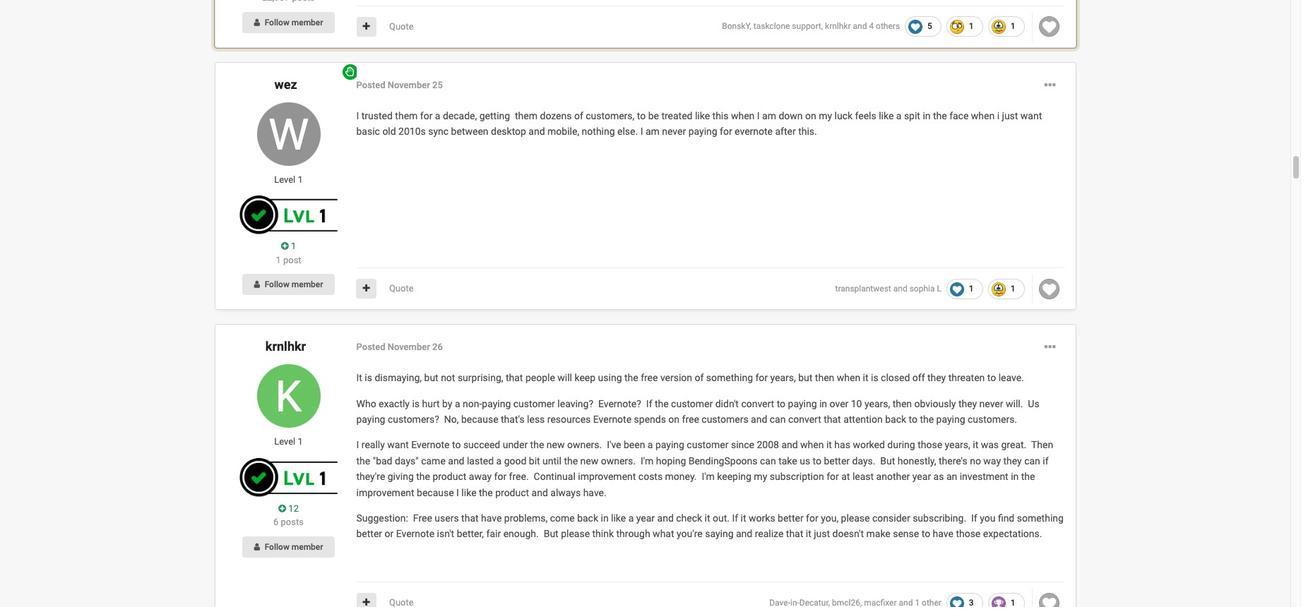 Task type: vqa. For each thing, say whether or not it's contained in the screenshot.
"always"
yes



Task type: describe. For each thing, give the bounding box(es) containing it.
i up basic
[[356, 110, 359, 121]]

a right been
[[648, 440, 653, 451]]

multiquote image
[[363, 598, 370, 607]]

follow member link for krnlhkr
[[243, 537, 334, 558]]

away
[[469, 471, 492, 483]]

1 horizontal spatial new
[[580, 455, 598, 467]]

back inside suggestion:  free users that have problems, come back in like a year and check it out. if it works better for you, please consider subscribing.  if you find something better or evernote isn't better, fair enough.  but please think through what you're saying and realize that it just doesn't make sense to have those expectations.
[[577, 513, 598, 524]]

1 right the confused icon
[[969, 21, 974, 31]]

surprising,
[[458, 372, 503, 384]]

user image for wez
[[254, 281, 260, 289]]

it is dismaying, but not surprising, that people will keep using the free version of something for years, but then when it is closed off they threaten to leave.
[[356, 372, 1024, 384]]

paying down who
[[356, 414, 385, 425]]

2 them from the left
[[515, 110, 538, 121]]

1 horizontal spatial krnlhkr link
[[825, 21, 851, 31]]

this
[[712, 110, 729, 121]]

not
[[441, 372, 455, 384]]

it left works
[[741, 513, 746, 524]]

1 horizontal spatial like image
[[1039, 593, 1060, 607]]

until
[[543, 455, 561, 467]]

6 posts
[[273, 517, 304, 528]]

and down continual in the left bottom of the page
[[532, 487, 548, 498]]

for down this
[[720, 126, 732, 137]]

like inside suggestion:  free users that have problems, come back in like a year and check it out. if it works better for you, please consider subscribing.  if you find something better or evernote isn't better, fair enough.  but please think through what you're saying and realize that it just doesn't make sense to have those expectations.
[[611, 513, 626, 524]]

0 horizontal spatial then
[[815, 372, 834, 384]]

off
[[912, 372, 925, 384]]

want inside i trusted them for a decade, getting  them dozens of customers, to be treated like this when i am down on my luck feels like a spit in the face when i just want basic old 2010s sync between desktop and mobile, nothing else. i am never paying for evernote after this.
[[1021, 110, 1042, 121]]

customers
[[702, 414, 748, 425]]

subscription
[[770, 471, 824, 483]]

i
[[997, 110, 1000, 121]]

for up sync
[[420, 110, 433, 121]]

1 right sad icon
[[1011, 284, 1015, 294]]

like left this
[[695, 110, 710, 121]]

and inside who exactly is hurt by a non-paying customer leaving?  evernote?  if the customer didn't convert to paying in over 10 years, then obviously they never will.  us paying customers?  no, because that's less resources evernote spends on free customers and can convert that attention back to the paying customers.
[[751, 414, 767, 425]]

0 horizontal spatial is
[[365, 372, 372, 384]]

what
[[653, 529, 674, 540]]

5
[[927, 21, 932, 31]]

really
[[361, 440, 385, 451]]

i right else.
[[640, 126, 643, 137]]

it left was on the right bottom of the page
[[973, 440, 978, 451]]

it right realize
[[806, 529, 811, 540]]

plus circle image for krnlhkr
[[278, 504, 286, 513]]

they inside who exactly is hurt by a non-paying customer leaving?  evernote?  if the customer didn't convert to paying in over 10 years, then obviously they never will.  us paying customers?  no, because that's less resources evernote spends on free customers and can convert that attention back to the paying customers.
[[958, 398, 977, 409]]

0 horizontal spatial have
[[481, 513, 502, 524]]

leave.
[[999, 372, 1024, 384]]

and up the take
[[781, 440, 798, 451]]

just inside suggestion:  free users that have problems, come back in like a year and check it out. if it works better for you, please consider subscribing.  if you find something better or evernote isn't better, fair enough.  but please think through what you're saying and realize that it just doesn't make sense to have those expectations.
[[814, 529, 830, 540]]

4 others link
[[869, 21, 900, 31]]

0 vertical spatial krnlhkr
[[825, 21, 851, 31]]

those inside i really want evernote to succeed under the new owners.  i've been a paying customer since 2008 and when it has worked during those years, it was great.  then the "bad days" came and lasted a good bit until the new owners.  i'm hoping bendingspoons can take us to better days.  but honestly, there's no way they can if they're giving the product away for free.  continual improvement costs money.  i'm keeping my subscription for at least another year as an investment in the improvement because i like the product and always have.
[[918, 440, 942, 451]]

good
[[504, 455, 526, 467]]

0 horizontal spatial improvement
[[356, 487, 414, 498]]

1 horizontal spatial of
[[695, 372, 704, 384]]

that left people on the left bottom of the page
[[506, 372, 523, 384]]

i left really
[[356, 440, 359, 451]]

for right away
[[494, 471, 507, 483]]

1 follow from the top
[[265, 17, 289, 27]]

giving
[[388, 471, 414, 483]]

and right came
[[448, 455, 464, 467]]

but inside i really want evernote to succeed under the new owners.  i've been a paying customer since 2008 and when it has worked during those years, it was great.  then the "bad days" came and lasted a good bit until the new owners.  i'm hoping bendingspoons can take us to better days.  but honestly, there's no way they can if they're giving the product away for free.  continual improvement costs money.  i'm keeping my subscription for at least another year as an investment in the improvement because i like the product and always have.
[[880, 455, 895, 467]]

it
[[356, 372, 362, 384]]

that up better,
[[461, 513, 479, 524]]

that right realize
[[786, 529, 803, 540]]

1 horizontal spatial improvement
[[578, 471, 636, 483]]

non-
[[463, 398, 482, 409]]

you,
[[821, 513, 839, 524]]

the down obviously
[[920, 414, 934, 425]]

since
[[731, 440, 754, 451]]

wez joined recently image
[[341, 63, 359, 81]]

0 horizontal spatial convert
[[741, 398, 774, 409]]

level 1 for krnlhkr
[[274, 437, 303, 447]]

after
[[775, 126, 796, 137]]

honestly,
[[898, 455, 936, 467]]

mobile,
[[547, 126, 579, 137]]

this.
[[798, 126, 817, 137]]

the up they're
[[356, 455, 370, 467]]

multiquote image for transplantwest
[[363, 284, 370, 293]]

5 link
[[905, 16, 941, 37]]

doesn't
[[832, 529, 864, 540]]

like image right sad image
[[1039, 16, 1060, 37]]

1 member from the top
[[292, 17, 323, 27]]

1 vertical spatial am
[[646, 126, 660, 137]]

but inside suggestion:  free users that have problems, come back in like a year and check it out. if it works better for you, please consider subscribing.  if you find something better or evernote isn't better, fair enough.  but please think through what you're saying and realize that it just doesn't make sense to have those expectations.
[[544, 529, 558, 540]]

the right until
[[564, 455, 578, 467]]

evernote inside suggestion:  free users that have problems, come back in like a year and check it out. if it works better for you, please consider subscribing.  if you find something better or evernote isn't better, fair enough.  but please think through what you're saying and realize that it just doesn't make sense to have those expectations.
[[396, 529, 434, 540]]

like image left thanks icon at the bottom of the page
[[950, 597, 964, 607]]

that inside who exactly is hurt by a non-paying customer leaving?  evernote?  if the customer didn't convert to paying in over 10 years, then obviously they never will.  us paying customers?  no, because that's less resources evernote spends on free customers and can convert that attention back to the paying customers.
[[824, 414, 841, 425]]

25
[[432, 80, 443, 90]]

they inside i really want evernote to succeed under the new owners.  i've been a paying customer since 2008 and when it has worked during those years, it was great.  then the "bad days" came and lasted a good bit until the new owners.  i'm hoping bendingspoons can take us to better days.  but honestly, there's no way they can if they're giving the product away for free.  continual improvement costs money.  i'm keeping my subscription for at least another year as an investment in the improvement because i like the product and always have.
[[1003, 455, 1022, 467]]

to inside i trusted them for a decade, getting  them dozens of customers, to be treated like this when i am down on my luck feels like a spit in the face when i just want basic old 2010s sync between desktop and mobile, nothing else. i am never paying for evernote after this.
[[637, 110, 646, 121]]

the down came
[[416, 471, 430, 483]]

2 but from the left
[[798, 372, 813, 384]]

2010s
[[398, 126, 426, 137]]

because inside who exactly is hurt by a non-paying customer leaving?  evernote?  if the customer didn't convert to paying in over 10 years, then obviously they never will.  us paying customers?  no, because that's less resources evernote spends on free customers and can convert that attention back to the paying customers.
[[461, 414, 498, 425]]

wez
[[274, 77, 297, 91]]

us
[[800, 455, 810, 467]]

problems,
[[504, 513, 548, 524]]

between
[[451, 126, 488, 137]]

consider
[[872, 513, 910, 524]]

1 , from the left
[[750, 21, 751, 31]]

resources
[[547, 414, 591, 425]]

to left succeed
[[452, 440, 461, 451]]

0 vertical spatial free
[[641, 372, 658, 384]]

who
[[356, 398, 376, 409]]

can inside who exactly is hurt by a non-paying customer leaving?  evernote?  if the customer didn't convert to paying in over 10 years, then obviously they never will.  us paying customers?  no, because that's less resources evernote spends on free customers and can convert that attention back to the paying customers.
[[770, 414, 786, 425]]

paying left over on the right of page
[[788, 398, 817, 409]]

can down 2008
[[760, 455, 776, 467]]

else.
[[617, 126, 638, 137]]

a left spit
[[896, 110, 902, 121]]

as
[[933, 471, 944, 483]]

less
[[527, 414, 545, 425]]

1 down krnlhkr "image"
[[298, 437, 303, 447]]

obviously
[[914, 398, 956, 409]]

1 horizontal spatial am
[[762, 110, 776, 121]]

sophia l link
[[910, 284, 941, 294]]

evernote
[[735, 126, 773, 137]]

wez link
[[274, 77, 297, 91]]

and left sophia
[[893, 284, 907, 294]]

paying inside i trusted them for a decade, getting  them dozens of customers, to be treated like this when i am down on my luck feels like a spit in the face when i just want basic old 2010s sync between desktop and mobile, nothing else. i am never paying for evernote after this.
[[688, 126, 717, 137]]

basic
[[356, 126, 380, 137]]

during
[[887, 440, 915, 451]]

0 horizontal spatial product
[[433, 471, 466, 483]]

attention
[[843, 414, 883, 425]]

1 right sad image
[[1011, 21, 1015, 31]]

like image inside 5 "link"
[[908, 20, 923, 34]]

1 vertical spatial krnlhkr link
[[265, 339, 306, 354]]

and left 4
[[853, 21, 867, 31]]

when up the evernote
[[731, 110, 755, 121]]

more options... image
[[1045, 77, 1056, 94]]

or
[[385, 529, 394, 540]]

like right feels
[[879, 110, 894, 121]]

i really want evernote to succeed under the new owners.  i've been a paying customer since 2008 and when it has worked during those years, it was great.  then the "bad days" came and lasted a good bit until the new owners.  i'm hoping bendingspoons can take us to better days.  but honestly, there's no way they can if they're giving the product away for free.  continual improvement costs money.  i'm keeping my subscription for at least another year as an investment in the improvement because i like the product and always have.
[[356, 440, 1053, 498]]

years, inside who exactly is hurt by a non-paying customer leaving?  evernote?  if the customer didn't convert to paying in over 10 years, then obviously they never will.  us paying customers?  no, because that's less resources evernote spends on free customers and can convert that attention back to the paying customers.
[[865, 398, 890, 409]]

0 vertical spatial something
[[706, 372, 753, 384]]

it left has
[[826, 440, 832, 451]]

transplantwest and sophia l
[[835, 284, 941, 294]]

of inside i trusted them for a decade, getting  them dozens of customers, to be treated like this when i am down on my luck feels like a spit in the face when i just want basic old 2010s sync between desktop and mobile, nothing else. i am never paying for evernote after this.
[[574, 110, 583, 121]]

bonsky , taskclone support , krnlhkr and 4 others
[[722, 21, 900, 31]]

was
[[981, 440, 999, 451]]

be
[[648, 110, 659, 121]]

more options... image
[[1045, 339, 1056, 356]]

exactly
[[379, 398, 410, 409]]

if inside who exactly is hurt by a non-paying customer leaving?  evernote?  if the customer didn't convert to paying in over 10 years, then obviously they never will.  us paying customers?  no, because that's less resources evernote spends on free customers and can convert that attention back to the paying customers.
[[646, 398, 652, 409]]

i up the evernote
[[757, 110, 760, 121]]

to up 2008
[[777, 398, 786, 409]]

expectations.
[[983, 529, 1042, 540]]

at
[[841, 471, 850, 483]]

the up spends
[[655, 398, 669, 409]]

follow for wez
[[265, 280, 289, 290]]

didn't
[[715, 398, 739, 409]]

to right 'us'
[[813, 455, 821, 467]]

when inside i really want evernote to succeed under the new owners.  i've been a paying customer since 2008 and when it has worked during those years, it was great.  then the "bad days" came and lasted a good bit until the new owners.  i'm hoping bendingspoons can take us to better days.  but honestly, there's no way they can if they're giving the product away for free.  continual improvement costs money.  i'm keeping my subscription for at least another year as an investment in the improvement because i like the product and always have.
[[800, 440, 824, 451]]

0 horizontal spatial please
[[561, 529, 590, 540]]

customers,
[[586, 110, 635, 121]]

1 horizontal spatial better
[[778, 513, 804, 524]]

in inside who exactly is hurt by a non-paying customer leaving?  evernote?  if the customer didn't convert to paying in over 10 years, then obviously they never will.  us paying customers?  no, because that's less resources evernote spends on free customers and can convert that attention back to the paying customers.
[[819, 398, 827, 409]]

people
[[525, 372, 555, 384]]

1 horizontal spatial convert
[[788, 414, 821, 425]]

costs
[[638, 471, 663, 483]]

find
[[998, 513, 1014, 524]]

have.
[[583, 487, 607, 498]]

6
[[273, 517, 279, 528]]

1 up post
[[289, 241, 296, 252]]

level 1 for wez
[[274, 174, 303, 185]]

i trusted them for a decade, getting  them dozens of customers, to be treated like this when i am down on my luck feels like a spit in the face when i just want basic old 2010s sync between desktop and mobile, nothing else. i am never paying for evernote after this.
[[356, 110, 1042, 137]]

paying down obviously
[[936, 414, 965, 425]]

came
[[421, 455, 446, 467]]

1 them from the left
[[395, 110, 418, 121]]

never inside i trusted them for a decade, getting  them dozens of customers, to be treated like this when i am down on my luck feels like a spit in the face when i just want basic old 2010s sync between desktop and mobile, nothing else. i am never paying for evernote after this.
[[662, 126, 686, 137]]

transplantwest
[[835, 284, 891, 294]]

"bad
[[373, 455, 392, 467]]

i've
[[607, 440, 621, 451]]

wez image
[[257, 102, 320, 166]]

confused image
[[950, 20, 964, 34]]

0 horizontal spatial new
[[547, 440, 565, 451]]

1 down "wez" image
[[298, 174, 303, 185]]

posted november 26
[[356, 342, 443, 353]]

way
[[983, 455, 1001, 467]]

has
[[834, 440, 850, 451]]

investment
[[960, 471, 1008, 483]]

year inside i really want evernote to succeed under the new owners.  i've been a paying customer since 2008 and when it has worked during those years, it was great.  then the "bad days" came and lasted a good bit until the new owners.  i'm hoping bendingspoons can take us to better days.  but honestly, there's no way they can if they're giving the product away for free.  continual improvement costs money.  i'm keeping my subscription for at least another year as an investment in the improvement because i like the product and always have.
[[912, 471, 931, 483]]

paying inside i really want evernote to succeed under the new owners.  i've been a paying customer since 2008 and when it has worked during those years, it was great.  then the "bad days" came and lasted a good bit until the new owners.  i'm hoping bendingspoons can take us to better days.  but honestly, there's no way they can if they're giving the product away for free.  continual improvement costs money.  i'm keeping my subscription for at least another year as an investment in the improvement because i like the product and always have.
[[655, 440, 684, 451]]

customer down it is dismaying, but not surprising, that people will keep using the free version of something for years, but then when it is closed off they threaten to leave.
[[671, 398, 713, 409]]

taskclone support link
[[754, 21, 821, 31]]

can left if
[[1024, 455, 1040, 467]]

1 user image from the top
[[254, 18, 260, 26]]

and down works
[[736, 529, 752, 540]]

it left out.
[[705, 513, 710, 524]]

to left leave.
[[987, 372, 996, 384]]

just inside i trusted them for a decade, getting  them dozens of customers, to be treated like this when i am down on my luck feels like a spit in the face when i just want basic old 2010s sync between desktop and mobile, nothing else. i am never paying for evernote after this.
[[1002, 110, 1018, 121]]

keeping
[[717, 471, 751, 483]]

the inside i trusted them for a decade, getting  them dozens of customers, to be treated like this when i am down on my luck feels like a spit in the face when i just want basic old 2010s sync between desktop and mobile, nothing else. i am never paying for evernote after this.
[[933, 110, 947, 121]]

1 vertical spatial krnlhkr
[[265, 339, 306, 354]]

level for wez
[[274, 174, 295, 185]]

decade,
[[443, 110, 477, 121]]

lasted
[[467, 455, 494, 467]]

1 horizontal spatial product
[[495, 487, 529, 498]]

by
[[442, 398, 452, 409]]

like image right sad icon
[[1039, 279, 1060, 299]]

evernote inside who exactly is hurt by a non-paying customer leaving?  evernote?  if the customer didn't convert to paying in over 10 years, then obviously they never will.  us paying customers?  no, because that's less resources evernote spends on free customers and can convert that attention back to the paying customers.
[[593, 414, 632, 425]]

when up the 10
[[837, 372, 860, 384]]

1 horizontal spatial if
[[732, 513, 738, 524]]

level for krnlhkr
[[274, 437, 295, 447]]

the down then
[[1021, 471, 1035, 483]]

something inside suggestion:  free users that have problems, come back in like a year and check it out. if it works better for you, please consider subscribing.  if you find something better or evernote isn't better, fair enough.  but please think through what you're saying and realize that it just doesn't make sense to have those expectations.
[[1017, 513, 1064, 524]]

worked
[[853, 440, 885, 451]]

member for wez
[[292, 280, 323, 290]]

paying up that's
[[482, 398, 511, 409]]

through
[[616, 529, 650, 540]]

1 left post
[[276, 255, 281, 265]]

suggestion:  free users that have problems, come back in like a year and check it out. if it works better for you, please consider subscribing.  if you find something better or evernote isn't better, fair enough.  but please think through what you're saying and realize that it just doesn't make sense to have those expectations.
[[356, 513, 1064, 540]]

1 horizontal spatial i'm
[[702, 471, 715, 483]]



Task type: locate. For each thing, give the bounding box(es) containing it.
3 member from the top
[[292, 542, 323, 552]]

0 vertical spatial because
[[461, 414, 498, 425]]

have up fair
[[481, 513, 502, 524]]

follow member link down the 1 post
[[243, 274, 334, 295]]

0 vertical spatial november
[[388, 80, 430, 90]]

0 horizontal spatial them
[[395, 110, 418, 121]]

follow member for krnlhkr
[[265, 542, 323, 552]]

a up sync
[[435, 110, 440, 121]]

0 horizontal spatial i'm
[[641, 455, 654, 467]]

on inside i trusted them for a decade, getting  them dozens of customers, to be treated like this when i am down on my luck feels like a spit in the face when i just want basic old 2010s sync between desktop and mobile, nothing else. i am never paying for evernote after this.
[[805, 110, 816, 121]]

1 horizontal spatial back
[[885, 414, 906, 425]]

12 link
[[278, 502, 299, 516]]

2 vertical spatial follow member
[[265, 542, 323, 552]]

quote for bonsky
[[389, 21, 414, 31]]

1 quote from the top
[[389, 21, 414, 31]]

of up mobile,
[[574, 110, 583, 121]]

then inside who exactly is hurt by a non-paying customer leaving?  evernote?  if the customer didn't convert to paying in over 10 years, then obviously they never will.  us paying customers?  no, because that's less resources evernote spends on free customers and can convert that attention back to the paying customers.
[[893, 398, 912, 409]]

a inside who exactly is hurt by a non-paying customer leaving?  evernote?  if the customer didn't convert to paying in over 10 years, then obviously they never will.  us paying customers?  no, because that's less resources evernote spends on free customers and can convert that attention back to the paying customers.
[[455, 398, 460, 409]]

those up honestly, on the right of page
[[918, 440, 942, 451]]

evernote up i've
[[593, 414, 632, 425]]

the down away
[[479, 487, 493, 498]]

0 horizontal spatial year
[[636, 513, 655, 524]]

1 horizontal spatial please
[[841, 513, 870, 524]]

when
[[731, 110, 755, 121], [971, 110, 995, 121], [837, 372, 860, 384], [800, 440, 824, 451]]

0 vertical spatial year
[[912, 471, 931, 483]]

when left i
[[971, 110, 995, 121]]

posted up it
[[356, 342, 385, 353]]

better inside i really want evernote to succeed under the new owners.  i've been a paying customer since 2008 and when it has worked during those years, it was great.  then the "bad days" came and lasted a good bit until the new owners.  i'm hoping bendingspoons can take us to better days.  but honestly, there's no way they can if they're giving the product away for free.  continual improvement costs money.  i'm keeping my subscription for at least another year as an investment in the improvement because i like the product and always have.
[[824, 455, 850, 467]]

1 vertical spatial multiquote image
[[363, 284, 370, 293]]

1 vertical spatial posted
[[356, 342, 385, 353]]

1 vertical spatial quote link
[[389, 283, 414, 294]]

2 follow from the top
[[265, 280, 289, 290]]

have right sense on the bottom of page
[[933, 529, 954, 540]]

keep
[[575, 372, 596, 384]]

convert
[[741, 398, 774, 409], [788, 414, 821, 425]]

and up 2008
[[751, 414, 767, 425]]

follow member for wez
[[265, 280, 323, 290]]

just
[[1002, 110, 1018, 121], [814, 529, 830, 540]]

a left good
[[496, 455, 502, 467]]

1 horizontal spatial on
[[805, 110, 816, 121]]

1 level from the top
[[274, 174, 295, 185]]

in inside i trusted them for a decade, getting  them dozens of customers, to be treated like this when i am down on my luck feels like a spit in the face when i just want basic old 2010s sync between desktop and mobile, nothing else. i am never paying for evernote after this.
[[923, 110, 931, 121]]

2 , from the left
[[821, 21, 823, 31]]

free left the customers
[[682, 414, 699, 425]]

evernote
[[593, 414, 632, 425], [411, 440, 450, 451], [396, 529, 434, 540]]

1 follow member link from the top
[[243, 12, 334, 33]]

level 1 down "wez" image
[[274, 174, 303, 185]]

0 vertical spatial on
[[805, 110, 816, 121]]

just down you, on the bottom right of the page
[[814, 529, 830, 540]]

the up bit
[[530, 440, 544, 451]]

evernote inside i really want evernote to succeed under the new owners.  i've been a paying customer since 2008 and when it has worked during those years, it was great.  then the "bad days" came and lasted a good bit until the new owners.  i'm hoping bendingspoons can take us to better days.  but honestly, there's no way they can if they're giving the product away for free.  continual improvement costs money.  i'm keeping my subscription for at least another year as an investment in the improvement because i like the product and always have.
[[411, 440, 450, 451]]

you're
[[677, 529, 703, 540]]

want up days"
[[387, 440, 409, 451]]

1 vertical spatial follow member
[[265, 280, 323, 290]]

0 vertical spatial follow member link
[[243, 12, 334, 33]]

posted up trusted
[[356, 80, 385, 90]]

1 but from the left
[[424, 372, 438, 384]]

quote
[[389, 21, 414, 31], [389, 283, 414, 294]]

to inside suggestion:  free users that have problems, come back in like a year and check it out. if it works better for you, please consider subscribing.  if you find something better or evernote isn't better, fair enough.  but please think through what you're saying and realize that it just doesn't make sense to have those expectations.
[[922, 529, 930, 540]]

like image right l
[[950, 282, 964, 296]]

user image
[[254, 18, 260, 26], [254, 281, 260, 289], [254, 543, 260, 552]]

1 horizontal spatial because
[[461, 414, 498, 425]]

no
[[970, 455, 981, 467]]

that down over on the right of page
[[824, 414, 841, 425]]

follow member link up wez link
[[243, 12, 334, 33]]

1 horizontal spatial them
[[515, 110, 538, 121]]

like image
[[908, 20, 923, 34], [1039, 593, 1060, 607]]

0 vertical spatial am
[[762, 110, 776, 121]]

a inside suggestion:  free users that have problems, come back in like a year and check it out. if it works better for you, please consider subscribing.  if you find something better or evernote isn't better, fair enough.  but please think through what you're saying and realize that it just doesn't make sense to have those expectations.
[[628, 513, 634, 524]]

1 vertical spatial member
[[292, 280, 323, 290]]

november left '25' on the top left
[[388, 80, 430, 90]]

when up 'us'
[[800, 440, 824, 451]]

2 quote from the top
[[389, 283, 414, 294]]

0 vertical spatial i'm
[[641, 455, 654, 467]]

12
[[286, 504, 299, 514]]

4
[[869, 21, 874, 31]]

better
[[824, 455, 850, 467], [778, 513, 804, 524], [356, 529, 382, 540]]

0 vertical spatial plus circle image
[[281, 242, 289, 251]]

1 vertical spatial product
[[495, 487, 529, 498]]

plus circle image for wez
[[281, 242, 289, 251]]

1 horizontal spatial want
[[1021, 110, 1042, 121]]

never up customers. on the right bottom of the page
[[979, 398, 1003, 409]]

my left luck
[[819, 110, 832, 121]]

1 horizontal spatial is
[[412, 398, 420, 409]]

like image right thanks icon at the bottom of the page
[[1039, 593, 1060, 607]]

november
[[388, 80, 430, 90], [388, 342, 430, 353]]

1 follow member from the top
[[265, 17, 323, 27]]

1 horizontal spatial they
[[958, 398, 977, 409]]

come
[[550, 513, 575, 524]]

years, up there's
[[945, 440, 970, 451]]

you
[[980, 513, 996, 524]]

1 vertical spatial new
[[580, 455, 598, 467]]

old
[[382, 126, 396, 137]]

quote link up posted november 25
[[389, 21, 414, 31]]

years, inside i really want evernote to succeed under the new owners.  i've been a paying customer since 2008 and when it has worked during those years, it was great.  then the "bad days" came and lasted a good bit until the new owners.  i'm hoping bendingspoons can take us to better days.  but honestly, there's no way they can if they're giving the product away for free.  continual improvement costs money.  i'm keeping my subscription for at least another year as an investment in the improvement because i like the product and always have.
[[945, 440, 970, 451]]

always
[[550, 487, 581, 498]]

0 vertical spatial they
[[927, 372, 946, 384]]

for left at
[[827, 471, 839, 483]]

1 vertical spatial level 1
[[274, 437, 303, 447]]

in inside i really want evernote to succeed under the new owners.  i've been a paying customer since 2008 and when it has worked during those years, it was great.  then the "bad days" came and lasted a good bit until the new owners.  i'm hoping bendingspoons can take us to better days.  but honestly, there's no way they can if they're giving the product away for free.  continual improvement costs money.  i'm keeping my subscription for at least another year as an investment in the improvement because i like the product and always have.
[[1011, 471, 1019, 483]]

1 left sad icon
[[969, 284, 974, 294]]

saying
[[705, 529, 734, 540]]

2 follow member link from the top
[[243, 274, 334, 295]]

posts
[[281, 517, 304, 528]]

product
[[433, 471, 466, 483], [495, 487, 529, 498]]

26
[[432, 342, 443, 353]]

l
[[937, 284, 941, 294]]

for inside suggestion:  free users that have problems, come back in like a year and check it out. if it works better for you, please consider subscribing.  if you find something better or evernote isn't better, fair enough.  but please think through what you're saying and realize that it just doesn't make sense to have those expectations.
[[806, 513, 818, 524]]

them
[[395, 110, 418, 121], [515, 110, 538, 121]]

0 horizontal spatial those
[[918, 440, 942, 451]]

2 vertical spatial user image
[[254, 543, 260, 552]]

member
[[292, 17, 323, 27], [292, 280, 323, 290], [292, 542, 323, 552]]

2 posted from the top
[[356, 342, 385, 353]]

a up through
[[628, 513, 634, 524]]

0 vertical spatial better
[[824, 455, 850, 467]]

3 user image from the top
[[254, 543, 260, 552]]

for
[[420, 110, 433, 121], [720, 126, 732, 137], [755, 372, 768, 384], [494, 471, 507, 483], [827, 471, 839, 483], [806, 513, 818, 524]]

0 horizontal spatial something
[[706, 372, 753, 384]]

1 vertical spatial please
[[561, 529, 590, 540]]

1 multiquote image from the top
[[363, 22, 370, 31]]

2 vertical spatial follow
[[265, 542, 289, 552]]

multiquote image up posted november 26
[[363, 284, 370, 293]]

paying up hoping
[[655, 440, 684, 451]]

customers.
[[968, 414, 1017, 425]]

follow down the 1 post
[[265, 280, 289, 290]]

follow member link for wez
[[243, 274, 334, 295]]

2 horizontal spatial if
[[971, 513, 977, 524]]

of right version on the right bottom of page
[[695, 372, 704, 384]]

krnlhkr link
[[825, 21, 851, 31], [265, 339, 306, 354]]

2 multiquote image from the top
[[363, 284, 370, 293]]

member for krnlhkr
[[292, 542, 323, 552]]

my inside i trusted them for a decade, getting  them dozens of customers, to be treated like this when i am down on my luck feels like a spit in the face when i just want basic old 2010s sync between desktop and mobile, nothing else. i am never paying for evernote after this.
[[819, 110, 832, 121]]

new
[[547, 440, 565, 451], [580, 455, 598, 467]]

for up 2008
[[755, 372, 768, 384]]

level 1
[[274, 174, 303, 185], [274, 437, 303, 447]]

1 horizontal spatial have
[[933, 529, 954, 540]]

bonsky link
[[722, 21, 750, 31]]

year inside suggestion:  free users that have problems, come back in like a year and check it out. if it works better for you, please consider subscribing.  if you find something better or evernote isn't better, fair enough.  but please think through what you're saying and realize that it just doesn't make sense to have those expectations.
[[636, 513, 655, 524]]

because inside i really want evernote to succeed under the new owners.  i've been a paying customer since 2008 and when it has worked during those years, it was great.  then the "bad days" came and lasted a good bit until the new owners.  i'm hoping bendingspoons can take us to better days.  but honestly, there's no way they can if they're giving the product away for free.  continual improvement costs money.  i'm keeping my subscription for at least another year as an investment in the improvement because i like the product and always have.
[[417, 487, 454, 498]]

3 follow member link from the top
[[243, 537, 334, 558]]

multiquote image up posted november 25
[[363, 22, 370, 31]]

1 vertical spatial evernote
[[411, 440, 450, 451]]

1 vertical spatial follow member link
[[243, 274, 334, 295]]

2 horizontal spatial they
[[1003, 455, 1022, 467]]

i'm
[[641, 455, 654, 467], [702, 471, 715, 483]]

the left face
[[933, 110, 947, 121]]

1 horizontal spatial those
[[956, 529, 981, 540]]

and up the 'what'
[[657, 513, 674, 524]]

something
[[706, 372, 753, 384], [1017, 513, 1064, 524]]

0 vertical spatial never
[[662, 126, 686, 137]]

multiquote image for bonsky
[[363, 22, 370, 31]]

using
[[598, 372, 622, 384]]

krnlhkr link right support
[[825, 21, 851, 31]]

0 vertical spatial product
[[433, 471, 466, 483]]

spends
[[634, 414, 666, 425]]

free
[[413, 513, 432, 524]]

1 vertical spatial something
[[1017, 513, 1064, 524]]

sad image
[[991, 282, 1006, 296]]

sad image
[[991, 20, 1006, 34]]

free inside who exactly is hurt by a non-paying customer leaving?  evernote?  if the customer didn't convert to paying in over 10 years, then obviously they never will.  us paying customers?  no, because that's less resources evernote spends on free customers and can convert that attention back to the paying customers.
[[682, 414, 699, 425]]

,
[[750, 21, 751, 31], [821, 21, 823, 31]]

like image left 5
[[908, 20, 923, 34]]

bonsky
[[722, 21, 750, 31]]

my inside i really want evernote to succeed under the new owners.  i've been a paying customer since 2008 and when it has worked during those years, it was great.  then the "bad days" came and lasted a good bit until the new owners.  i'm hoping bendingspoons can take us to better days.  but honestly, there's no way they can if they're giving the product away for free.  continual improvement costs money.  i'm keeping my subscription for at least another year as an investment in the improvement because i like the product and always have.
[[754, 471, 767, 483]]

in inside suggestion:  free users that have problems, come back in like a year and check it out. if it works better for you, please consider subscribing.  if you find something better or evernote isn't better, fair enough.  but please think through what you're saying and realize that it just doesn't make sense to have those expectations.
[[601, 513, 609, 524]]

0 vertical spatial level 1
[[274, 174, 303, 185]]

0 vertical spatial want
[[1021, 110, 1042, 121]]

i up users
[[456, 487, 459, 498]]

0 vertical spatial user image
[[254, 18, 260, 26]]

november for krnlhkr
[[388, 342, 430, 353]]

better,
[[457, 529, 484, 540]]

2 november from the top
[[388, 342, 430, 353]]

check
[[676, 513, 702, 524]]

november for wez
[[388, 80, 430, 90]]

plus circle image up 6 at the left bottom
[[278, 504, 286, 513]]

plus circle image inside 12 link
[[278, 504, 286, 513]]

year up through
[[636, 513, 655, 524]]

make
[[866, 529, 891, 540]]

want
[[1021, 110, 1042, 121], [387, 440, 409, 451]]

0 vertical spatial then
[[815, 372, 834, 384]]

user image for krnlhkr
[[254, 543, 260, 552]]

because
[[461, 414, 498, 425], [417, 487, 454, 498]]

0 vertical spatial quote
[[389, 21, 414, 31]]

am down the be
[[646, 126, 660, 137]]

1 level 1 from the top
[[274, 174, 303, 185]]

free
[[641, 372, 658, 384], [682, 414, 699, 425]]

1 vertical spatial then
[[893, 398, 912, 409]]

never down treated
[[662, 126, 686, 137]]

0 horizontal spatial want
[[387, 440, 409, 451]]

1 vertical spatial those
[[956, 529, 981, 540]]

customer inside i really want evernote to succeed under the new owners.  i've been a paying customer since 2008 and when it has worked during those years, it was great.  then the "bad days" came and lasted a good bit until the new owners.  i'm hoping bendingspoons can take us to better days.  but honestly, there's no way they can if they're giving the product away for free.  continual improvement costs money.  i'm keeping my subscription for at least another year as an investment in the improvement because i like the product and always have.
[[687, 440, 729, 451]]

, left 4
[[821, 21, 823, 31]]

quote for transplantwest
[[389, 283, 414, 294]]

1 horizontal spatial years,
[[865, 398, 890, 409]]

2 level from the top
[[274, 437, 295, 447]]

in left over on the right of page
[[819, 398, 827, 409]]

1 horizontal spatial year
[[912, 471, 931, 483]]

please down come
[[561, 529, 590, 540]]

2 level 1 from the top
[[274, 437, 303, 447]]

2 user image from the top
[[254, 281, 260, 289]]

back up think
[[577, 513, 598, 524]]

0 vertical spatial those
[[918, 440, 942, 451]]

2 member from the top
[[292, 280, 323, 290]]

on up the this.
[[805, 110, 816, 121]]

back inside who exactly is hurt by a non-paying customer leaving?  evernote?  if the customer didn't convert to paying in over 10 years, then obviously they never will.  us paying customers?  no, because that's less resources evernote spends on free customers and can convert that attention back to the paying customers.
[[885, 414, 906, 425]]

free left version on the right bottom of page
[[641, 372, 658, 384]]

want inside i really want evernote to succeed under the new owners.  i've been a paying customer since 2008 and when it has worked during those years, it was great.  then the "bad days" came and lasted a good bit until the new owners.  i'm hoping bendingspoons can take us to better days.  but honestly, there's no way they can if they're giving the product away for free.  continual improvement costs money.  i'm keeping my subscription for at least another year as an investment in the improvement because i like the product and always have.
[[387, 440, 409, 451]]

0 vertical spatial just
[[1002, 110, 1018, 121]]

1 horizontal spatial free
[[682, 414, 699, 425]]

think
[[592, 529, 614, 540]]

2008
[[757, 440, 779, 451]]

days"
[[395, 455, 419, 467]]

customer up 'less'
[[513, 398, 555, 409]]

quote link for transplantwest
[[389, 283, 414, 294]]

dismaying,
[[375, 372, 422, 384]]

3 follow member from the top
[[265, 542, 323, 552]]

1 horizontal spatial my
[[819, 110, 832, 121]]

want right i
[[1021, 110, 1042, 121]]

1 vertical spatial i'm
[[702, 471, 715, 483]]

quote up posted november 26
[[389, 283, 414, 294]]

, left taskclone in the right top of the page
[[750, 21, 751, 31]]

plus circle image up the 1 post
[[281, 242, 289, 251]]

down
[[779, 110, 803, 121]]

and inside i trusted them for a decade, getting  them dozens of customers, to be treated like this when i am down on my luck feels like a spit in the face when i just want basic old 2010s sync between desktop and mobile, nothing else. i am never paying for evernote after this.
[[529, 126, 545, 137]]

1 vertical spatial have
[[933, 529, 954, 540]]

november left 26
[[388, 342, 430, 353]]

0 vertical spatial follow member
[[265, 17, 323, 27]]

is inside who exactly is hurt by a non-paying customer leaving?  evernote?  if the customer didn't convert to paying in over 10 years, then obviously they never will.  us paying customers?  no, because that's less resources evernote spends on free customers and can convert that attention back to the paying customers.
[[412, 398, 420, 409]]

0 vertical spatial level
[[274, 174, 295, 185]]

those inside suggestion:  free users that have problems, come back in like a year and check it out. if it works better for you, please consider subscribing.  if you find something better or evernote isn't better, fair enough.  but please think through what you're saying and realize that it just doesn't make sense to have those expectations.
[[956, 529, 981, 540]]

then
[[1031, 440, 1053, 451]]

transplantwest link
[[835, 284, 891, 294]]

thanks image
[[991, 597, 1006, 607]]

0 vertical spatial but
[[880, 455, 895, 467]]

0 vertical spatial please
[[841, 513, 870, 524]]

0 vertical spatial have
[[481, 513, 502, 524]]

2 follow member from the top
[[265, 280, 323, 290]]

years,
[[770, 372, 796, 384], [865, 398, 890, 409], [945, 440, 970, 451]]

2 horizontal spatial better
[[824, 455, 850, 467]]

1 vertical spatial want
[[387, 440, 409, 451]]

2 vertical spatial better
[[356, 529, 382, 540]]

follow member up wez link
[[265, 17, 323, 27]]

1 vertical spatial plus circle image
[[278, 504, 286, 513]]

posted for wez
[[356, 80, 385, 90]]

0 horizontal spatial my
[[754, 471, 767, 483]]

1 posted from the top
[[356, 80, 385, 90]]

never inside who exactly is hurt by a non-paying customer leaving?  evernote?  if the customer didn't convert to paying in over 10 years, then obviously they never will.  us paying customers?  no, because that's less resources evernote spends on free customers and can convert that attention back to the paying customers.
[[979, 398, 1003, 409]]

0 vertical spatial my
[[819, 110, 832, 121]]

follow for krnlhkr
[[265, 542, 289, 552]]

0 horizontal spatial if
[[646, 398, 652, 409]]

hurt
[[422, 398, 440, 409]]

improvement up have.
[[578, 471, 636, 483]]

1 post
[[276, 255, 301, 265]]

like
[[695, 110, 710, 121], [879, 110, 894, 121], [461, 487, 476, 498], [611, 513, 626, 524]]

krnlhkr link up krnlhkr "image"
[[265, 339, 306, 354]]

over
[[830, 398, 849, 409]]

closed
[[881, 372, 910, 384]]

like inside i really want evernote to succeed under the new owners.  i've been a paying customer since 2008 and when it has worked during those years, it was great.  then the "bad days" came and lasted a good bit until the new owners.  i'm hoping bendingspoons can take us to better days.  but honestly, there's no way they can if they're giving the product away for free.  continual improvement costs money.  i'm keeping my subscription for at least another year as an investment in the improvement because i like the product and always have.
[[461, 487, 476, 498]]

the right using at the left of page
[[624, 372, 638, 384]]

under
[[503, 440, 528, 451]]

0 vertical spatial multiquote image
[[363, 22, 370, 31]]

0 vertical spatial evernote
[[593, 414, 632, 425]]

quote up posted november 25
[[389, 21, 414, 31]]

2 horizontal spatial is
[[871, 372, 878, 384]]

follow member link down 6 posts
[[243, 537, 334, 558]]

luck
[[835, 110, 853, 121]]

spit
[[904, 110, 920, 121]]

2 vertical spatial member
[[292, 542, 323, 552]]

back up during
[[885, 414, 906, 425]]

0 horizontal spatial years,
[[770, 372, 796, 384]]

posted for krnlhkr
[[356, 342, 385, 353]]

to down obviously
[[909, 414, 918, 425]]

multiquote image
[[363, 22, 370, 31], [363, 284, 370, 293]]

follow
[[265, 17, 289, 27], [265, 280, 289, 290], [265, 542, 289, 552]]

another
[[876, 471, 910, 483]]

1 vertical spatial they
[[958, 398, 977, 409]]

1 vertical spatial of
[[695, 372, 704, 384]]

1 vertical spatial improvement
[[356, 487, 414, 498]]

1 november from the top
[[388, 80, 430, 90]]

no,
[[444, 414, 459, 425]]

those
[[918, 440, 942, 451], [956, 529, 981, 540]]

but down come
[[544, 529, 558, 540]]

them up 2010s at the left top of the page
[[395, 110, 418, 121]]

desktop
[[491, 126, 526, 137]]

0 vertical spatial improvement
[[578, 471, 636, 483]]

improvement down they're
[[356, 487, 414, 498]]

0 horizontal spatial like image
[[908, 20, 923, 34]]

0 horizontal spatial better
[[356, 529, 382, 540]]

plus circle image
[[281, 242, 289, 251], [278, 504, 286, 513]]

something up expectations.
[[1017, 513, 1064, 524]]

sync
[[428, 126, 449, 137]]

1 vertical spatial quote
[[389, 283, 414, 294]]

then
[[815, 372, 834, 384], [893, 398, 912, 409]]

2 quote link from the top
[[389, 283, 414, 294]]

version
[[660, 372, 692, 384]]

1 quote link from the top
[[389, 21, 414, 31]]

on inside who exactly is hurt by a non-paying customer leaving?  evernote?  if the customer didn't convert to paying in over 10 years, then obviously they never will.  us paying customers?  no, because that's less resources evernote spends on free customers and can convert that attention back to the paying customers.
[[668, 414, 680, 425]]

1 vertical spatial years,
[[865, 398, 890, 409]]

0 horizontal spatial they
[[927, 372, 946, 384]]

like image
[[1039, 16, 1060, 37], [1039, 279, 1060, 299], [950, 282, 964, 296], [950, 597, 964, 607]]

posted november 25
[[356, 80, 443, 90]]

it left closed
[[863, 372, 869, 384]]

quote link for bonsky
[[389, 21, 414, 31]]

treated
[[661, 110, 693, 121]]

is left closed
[[871, 372, 878, 384]]

continual
[[534, 471, 576, 483]]

year down honestly, on the right of page
[[912, 471, 931, 483]]

others
[[876, 21, 900, 31]]

convert right didn't
[[741, 398, 774, 409]]

3 follow from the top
[[265, 542, 289, 552]]

on right spends
[[668, 414, 680, 425]]

to
[[637, 110, 646, 121], [987, 372, 996, 384], [777, 398, 786, 409], [909, 414, 918, 425], [452, 440, 461, 451], [813, 455, 821, 467], [922, 529, 930, 540]]

1 vertical spatial just
[[814, 529, 830, 540]]

but up another
[[880, 455, 895, 467]]

level down krnlhkr "image"
[[274, 437, 295, 447]]

support
[[792, 21, 821, 31]]

0 horizontal spatial free
[[641, 372, 658, 384]]

sophia
[[910, 284, 935, 294]]

they're
[[356, 471, 385, 483]]

us
[[1028, 398, 1039, 409]]

krnlhkr image
[[257, 365, 320, 428]]



